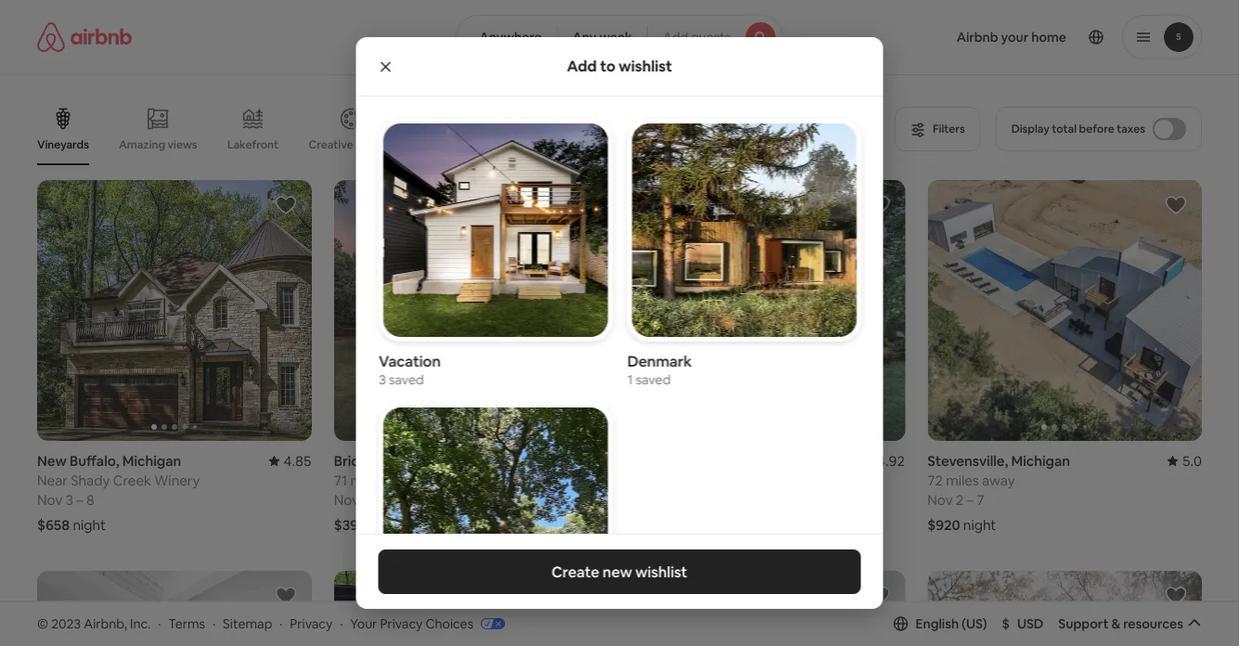 Task type: describe. For each thing, give the bounding box(es) containing it.
sitemap link
[[223, 615, 272, 632]]

1
[[627, 371, 633, 388]]

your privacy choices
[[350, 615, 474, 632]]

add to wishlist dialog
[[356, 37, 884, 646]]

– for nov 2 – 7
[[967, 491, 974, 509]]

1 · from the left
[[158, 615, 161, 632]]

english (us)
[[916, 615, 988, 632]]

vacation 3 saved
[[378, 351, 440, 388]]

saved for denmark
[[636, 371, 671, 388]]

near
[[37, 471, 68, 489]]

8
[[86, 491, 95, 509]]

terms link
[[168, 615, 205, 632]]

any week
[[573, 29, 633, 46]]

creative spaces
[[309, 137, 392, 152]]

night for $399
[[370, 516, 403, 534]]

any week button
[[557, 15, 648, 59]]

– inside new buffalo, michigan near shady creek winery nov 3 – 8 $658 night
[[76, 491, 83, 509]]

homes
[[773, 137, 809, 152]]

add to wishlist: michiana, michigan image
[[1165, 585, 1188, 607]]

support
[[1059, 615, 1109, 632]]

4 · from the left
[[340, 615, 343, 632]]

total
[[1052, 122, 1077, 136]]

your privacy choices link
[[350, 615, 505, 633]]

guests
[[691, 29, 731, 46]]

saved for vacation
[[389, 371, 424, 388]]

2 privacy from the left
[[380, 615, 423, 632]]

michigan for stevensville,
[[1012, 452, 1071, 470]]

night for $920
[[964, 516, 997, 534]]

$658
[[37, 516, 70, 534]]

profile element
[[806, 0, 1203, 74]]

farms
[[432, 137, 464, 152]]

creative
[[309, 137, 353, 152]]

stevensville,
[[928, 452, 1009, 470]]

support & resources button
[[1059, 615, 1203, 632]]

(us)
[[962, 615, 988, 632]]

5
[[362, 491, 370, 509]]

&
[[1112, 615, 1121, 632]]

michigan inside new buffalo, michigan near shady creek winery nov 3 – 8 $658 night
[[122, 452, 181, 470]]

taxes
[[1117, 122, 1146, 136]]

shady
[[71, 471, 110, 489]]

$920
[[928, 516, 961, 534]]

add guests
[[663, 29, 731, 46]]

lakefront
[[228, 137, 279, 152]]

before
[[1080, 122, 1115, 136]]

bridgman, michigan 71 miles away nov 5 – 10 $399 night
[[334, 452, 463, 534]]

nov inside new buffalo, michigan near shady creek winery nov 3 – 8 $658 night
[[37, 491, 62, 509]]

tiny
[[749, 137, 771, 152]]

away for stevensville,
[[983, 471, 1015, 489]]

miles for 2
[[946, 471, 980, 489]]

©
[[37, 615, 48, 632]]

© 2023 airbnb, inc. ·
[[37, 615, 161, 632]]

display
[[1012, 122, 1050, 136]]

$399
[[334, 516, 367, 534]]

new
[[603, 562, 633, 581]]

add to wishlist
[[567, 57, 672, 76]]

wishlist for denmark, 1 saved group
[[627, 119, 861, 388]]

show
[[577, 534, 610, 550]]

7
[[977, 491, 985, 509]]

– for nov 5 – 10
[[373, 491, 380, 509]]

bridgman,
[[334, 452, 401, 470]]

new buffalo, michigan near shady creek winery nov 3 – 8 $658 night
[[37, 452, 200, 534]]

night inside new buffalo, michigan near shady creek winery nov 3 – 8 $658 night
[[73, 516, 106, 534]]

away for bridgman,
[[387, 471, 420, 489]]

anywhere button
[[456, 15, 558, 59]]

amazing
[[119, 137, 165, 152]]

add for add to wishlist
[[567, 57, 597, 76]]

to
[[600, 57, 616, 76]]

creek
[[113, 471, 151, 489]]

10
[[383, 491, 397, 509]]

create
[[552, 562, 600, 581]]

2
[[956, 491, 964, 509]]

vineyards
[[37, 137, 89, 152]]

add for add guests
[[663, 29, 688, 46]]

mansions
[[587, 137, 636, 152]]

michigan for bridgman,
[[404, 452, 463, 470]]



Task type: locate. For each thing, give the bounding box(es) containing it.
1 horizontal spatial 3
[[378, 371, 386, 388]]

miles inside stevensville, michigan 72 miles away nov 2 – 7 $920 night
[[946, 471, 980, 489]]

1 horizontal spatial saved
[[636, 371, 671, 388]]

add to wishlist: stevensville, michigan image
[[868, 194, 891, 216]]

add left guests
[[663, 29, 688, 46]]

· left privacy link
[[280, 615, 283, 632]]

airbnb,
[[84, 615, 127, 632]]

3
[[378, 371, 386, 388], [66, 491, 73, 509]]

3 – from the left
[[967, 491, 974, 509]]

1 vertical spatial add to wishlist: bridgman, michigan image
[[275, 585, 297, 607]]

your
[[350, 615, 377, 632]]

buffalo,
[[70, 452, 119, 470]]

2 michigan from the left
[[404, 452, 463, 470]]

1 horizontal spatial nov
[[334, 491, 359, 509]]

1 horizontal spatial michigan
[[404, 452, 463, 470]]

michigan right bridgman, at the left of the page
[[404, 452, 463, 470]]

privacy left your
[[290, 615, 333, 632]]

·
[[158, 615, 161, 632], [213, 615, 216, 632], [280, 615, 283, 632], [340, 615, 343, 632]]

anywhere
[[480, 29, 542, 46]]

show map button
[[558, 520, 681, 564]]

2 horizontal spatial nov
[[928, 491, 953, 509]]

terms · sitemap · privacy ·
[[168, 615, 343, 632]]

michigan up creek
[[122, 452, 181, 470]]

add to wishlist: bridgman, michigan image
[[572, 194, 594, 216], [275, 585, 297, 607]]

0 vertical spatial wishlist
[[619, 57, 672, 76]]

add guests button
[[647, 15, 783, 59]]

night inside stevensville, michigan 72 miles away nov 2 – 7 $920 night
[[964, 516, 997, 534]]

2 · from the left
[[213, 615, 216, 632]]

away inside bridgman, michigan 71 miles away nov 5 – 10 $399 night
[[387, 471, 420, 489]]

3 michigan from the left
[[1012, 452, 1071, 470]]

night
[[73, 516, 106, 534], [370, 516, 403, 534], [964, 516, 997, 534]]

away up 7
[[983, 471, 1015, 489]]

1 away from the left
[[387, 471, 420, 489]]

night down 7
[[964, 516, 997, 534]]

4.92
[[878, 452, 906, 470]]

saved inside "denmark 1 saved"
[[636, 371, 671, 388]]

0 horizontal spatial night
[[73, 516, 106, 534]]

3 night from the left
[[964, 516, 997, 534]]

away
[[387, 471, 420, 489], [983, 471, 1015, 489]]

3 · from the left
[[280, 615, 283, 632]]

terms
[[168, 615, 205, 632]]

new
[[37, 452, 67, 470]]

· left your
[[340, 615, 343, 632]]

trending
[[841, 137, 888, 152]]

week
[[600, 29, 633, 46]]

1 horizontal spatial away
[[983, 471, 1015, 489]]

amazing views
[[119, 137, 197, 152]]

away up 10
[[387, 471, 420, 489]]

4.92 out of 5 average rating image
[[863, 452, 906, 470]]

group
[[37, 93, 890, 165], [37, 180, 312, 441], [334, 180, 609, 441], [631, 180, 906, 441], [928, 180, 1203, 441], [37, 571, 312, 646], [334, 571, 609, 646], [631, 571, 906, 646], [928, 571, 1203, 646]]

$ usd
[[1003, 615, 1044, 632]]

3 down vacation
[[378, 371, 386, 388]]

1 miles from the left
[[350, 471, 384, 489]]

· right terms
[[213, 615, 216, 632]]

nov inside bridgman, michigan 71 miles away nov 5 – 10 $399 night
[[334, 491, 359, 509]]

saved down vacation
[[389, 371, 424, 388]]

create new wishlist
[[552, 562, 688, 581]]

2023
[[51, 615, 81, 632]]

1 horizontal spatial night
[[370, 516, 403, 534]]

spaces
[[356, 137, 392, 152]]

– inside bridgman, michigan 71 miles away nov 5 – 10 $399 night
[[373, 491, 380, 509]]

english
[[916, 615, 959, 632]]

3 left 8
[[66, 491, 73, 509]]

night down 8
[[73, 516, 106, 534]]

michigan inside stevensville, michigan 72 miles away nov 2 – 7 $920 night
[[1012, 452, 1071, 470]]

wishlist right to
[[619, 57, 672, 76]]

nov for nov 5 – 10
[[334, 491, 359, 509]]

usd
[[1018, 615, 1044, 632]]

display total before taxes button
[[996, 107, 1203, 151]]

night down 10
[[370, 516, 403, 534]]

add to wishlist: bridgman, michigan image up privacy link
[[275, 585, 297, 607]]

None search field
[[456, 15, 783, 59]]

5.0 out of 5 average rating image
[[1168, 452, 1203, 470]]

sitemap
[[223, 615, 272, 632]]

2 horizontal spatial –
[[967, 491, 974, 509]]

4.85 out of 5 average rating image
[[269, 452, 312, 470]]

support & resources
[[1059, 615, 1184, 632]]

2 horizontal spatial night
[[964, 516, 997, 534]]

4.83
[[581, 452, 609, 470]]

wishlist right new
[[636, 562, 688, 581]]

omg!
[[678, 137, 708, 152]]

add to wishlist: new carlisle, indiana image
[[868, 585, 891, 607]]

1 vertical spatial 3
[[66, 491, 73, 509]]

1 michigan from the left
[[122, 452, 181, 470]]

denmark
[[627, 351, 692, 370]]

vacation
[[378, 351, 440, 370]]

saved
[[389, 371, 424, 388], [636, 371, 671, 388]]

– inside stevensville, michigan 72 miles away nov 2 – 7 $920 night
[[967, 491, 974, 509]]

0 horizontal spatial michigan
[[122, 452, 181, 470]]

1 horizontal spatial add to wishlist: bridgman, michigan image
[[572, 194, 594, 216]]

nov down near
[[37, 491, 62, 509]]

2 nov from the left
[[334, 491, 359, 509]]

72
[[928, 471, 943, 489]]

1 night from the left
[[73, 516, 106, 534]]

away inside stevensville, michigan 72 miles away nov 2 – 7 $920 night
[[983, 471, 1015, 489]]

1 privacy from the left
[[290, 615, 333, 632]]

show map
[[577, 534, 640, 550]]

add left to
[[567, 57, 597, 76]]

saved down denmark
[[636, 371, 671, 388]]

add
[[663, 29, 688, 46], [567, 57, 597, 76]]

nov
[[37, 491, 62, 509], [334, 491, 359, 509], [928, 491, 953, 509]]

views
[[168, 137, 197, 152]]

1 nov from the left
[[37, 491, 62, 509]]

– left 7
[[967, 491, 974, 509]]

2 saved from the left
[[636, 371, 671, 388]]

add to wishlist: stevensville, michigan image
[[1165, 194, 1188, 216]]

0 horizontal spatial add
[[567, 57, 597, 76]]

– right 5
[[373, 491, 380, 509]]

add to wishlist: new buffalo, michigan image
[[275, 194, 297, 216]]

0 horizontal spatial privacy
[[290, 615, 333, 632]]

add inside dialog
[[567, 57, 597, 76]]

denmark 1 saved
[[627, 351, 692, 388]]

michigan
[[122, 452, 181, 470], [404, 452, 463, 470], [1012, 452, 1071, 470]]

1 horizontal spatial –
[[373, 491, 380, 509]]

miles for 5
[[350, 471, 384, 489]]

add to wishlist: michiana, michigan image
[[572, 585, 594, 607]]

winery
[[154, 471, 200, 489]]

display total before taxes
[[1012, 122, 1146, 136]]

map
[[613, 534, 640, 550]]

wishlist for create new wishlist
[[636, 562, 688, 581]]

wishlist for add to wishlist
[[619, 57, 672, 76]]

michigan right the "stevensville,"
[[1012, 452, 1071, 470]]

0 horizontal spatial saved
[[389, 371, 424, 388]]

0 horizontal spatial add to wishlist: bridgman, michigan image
[[275, 585, 297, 607]]

nov for nov 2 – 7
[[928, 491, 953, 509]]

1 saved from the left
[[389, 371, 424, 388]]

0 horizontal spatial –
[[76, 491, 83, 509]]

3 inside new buffalo, michigan near shady creek winery nov 3 – 8 $658 night
[[66, 491, 73, 509]]

1 horizontal spatial add
[[663, 29, 688, 46]]

wishlist
[[619, 57, 672, 76], [636, 562, 688, 581]]

english (us) button
[[894, 615, 988, 632]]

add inside button
[[663, 29, 688, 46]]

miles down bridgman, at the left of the page
[[350, 471, 384, 489]]

0 horizontal spatial nov
[[37, 491, 62, 509]]

– left 8
[[76, 491, 83, 509]]

1 horizontal spatial miles
[[946, 471, 980, 489]]

2 – from the left
[[373, 491, 380, 509]]

4.85
[[284, 452, 312, 470]]

create new wishlist button
[[378, 550, 861, 594]]

cabins
[[512, 137, 548, 152]]

3 inside vacation 3 saved
[[378, 371, 386, 388]]

3 nov from the left
[[928, 491, 953, 509]]

any
[[573, 29, 597, 46]]

0 vertical spatial 3
[[378, 371, 386, 388]]

tiny homes
[[749, 137, 809, 152]]

1 vertical spatial wishlist
[[636, 562, 688, 581]]

2 horizontal spatial michigan
[[1012, 452, 1071, 470]]

nov left 2
[[928, 491, 953, 509]]

wishlist inside button
[[636, 562, 688, 581]]

choices
[[426, 615, 474, 632]]

· right inc.
[[158, 615, 161, 632]]

–
[[76, 491, 83, 509], [373, 491, 380, 509], [967, 491, 974, 509]]

2 away from the left
[[983, 471, 1015, 489]]

0 horizontal spatial 3
[[66, 491, 73, 509]]

inc.
[[130, 615, 151, 632]]

71
[[334, 471, 347, 489]]

1 horizontal spatial privacy
[[380, 615, 423, 632]]

privacy right your
[[380, 615, 423, 632]]

privacy link
[[290, 615, 333, 632]]

0 vertical spatial add to wishlist: bridgman, michigan image
[[572, 194, 594, 216]]

saved inside vacation 3 saved
[[389, 371, 424, 388]]

michigan inside bridgman, michigan 71 miles away nov 5 – 10 $399 night
[[404, 452, 463, 470]]

miles
[[350, 471, 384, 489], [946, 471, 980, 489]]

0 horizontal spatial away
[[387, 471, 420, 489]]

group containing amazing views
[[37, 93, 890, 165]]

stevensville, michigan 72 miles away nov 2 – 7 $920 night
[[928, 452, 1071, 534]]

0 vertical spatial add
[[663, 29, 688, 46]]

1 vertical spatial add
[[567, 57, 597, 76]]

1 – from the left
[[76, 491, 83, 509]]

none search field containing anywhere
[[456, 15, 783, 59]]

resources
[[1124, 615, 1184, 632]]

wishlist for vacation, 3 saved group
[[378, 119, 612, 388]]

miles inside bridgman, michigan 71 miles away nov 5 – 10 $399 night
[[350, 471, 384, 489]]

$
[[1003, 615, 1010, 632]]

4.83 out of 5 average rating image
[[566, 452, 609, 470]]

privacy
[[290, 615, 333, 632], [380, 615, 423, 632]]

nov inside stevensville, michigan 72 miles away nov 2 – 7 $920 night
[[928, 491, 953, 509]]

night inside bridgman, michigan 71 miles away nov 5 – 10 $399 night
[[370, 516, 403, 534]]

miles up 2
[[946, 471, 980, 489]]

0 horizontal spatial miles
[[350, 471, 384, 489]]

add to wishlist: bridgman, michigan image down mansions
[[572, 194, 594, 216]]

5.0
[[1183, 452, 1203, 470]]

nov left 5
[[334, 491, 359, 509]]

2 night from the left
[[370, 516, 403, 534]]

2 miles from the left
[[946, 471, 980, 489]]



Task type: vqa. For each thing, say whether or not it's contained in the screenshot.


